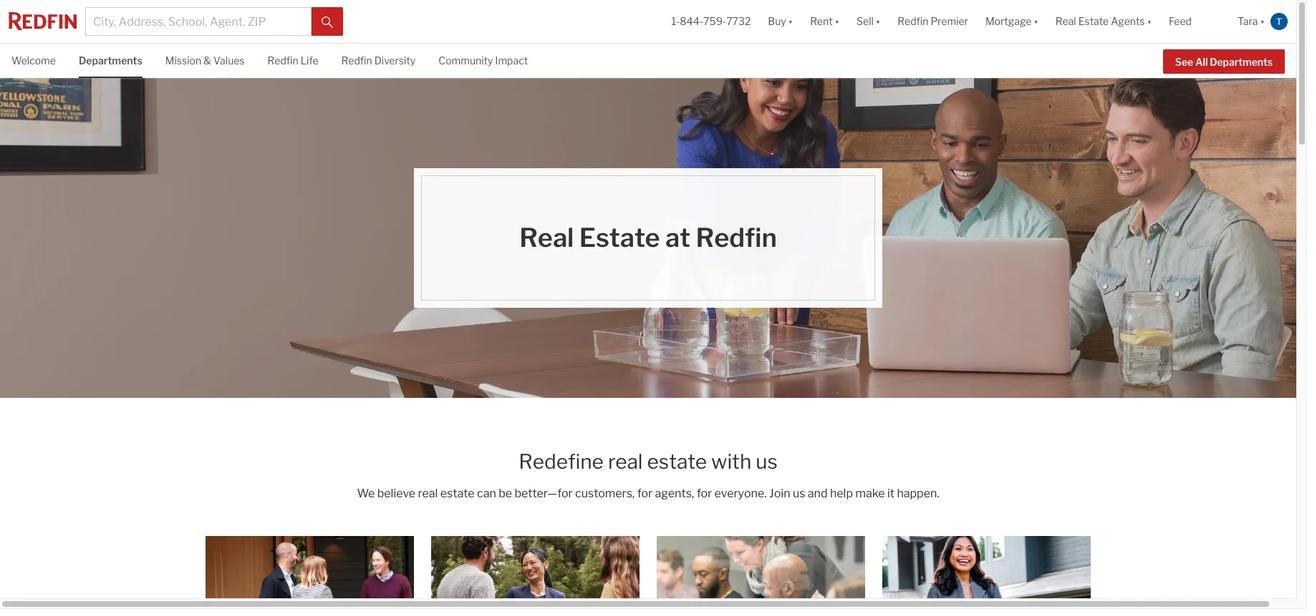 Task type: describe. For each thing, give the bounding box(es) containing it.
real estate agents ▾ link
[[1056, 0, 1152, 43]]

welcome
[[11, 54, 56, 67]]

redfin premier button
[[889, 0, 977, 43]]

associate agents image
[[883, 536, 1091, 610]]

mission & values link
[[165, 44, 245, 76]]

real estate agents ▾ button
[[1047, 0, 1161, 43]]

rent ▾ button
[[802, 0, 848, 43]]

sell ▾ button
[[857, 0, 881, 43]]

&
[[204, 54, 211, 67]]

▾ for rent ▾
[[835, 15, 840, 27]]

all
[[1196, 56, 1208, 68]]

1-844-759-7732
[[672, 15, 751, 27]]

2 for from the left
[[697, 487, 712, 500]]

real for real estate agents ▾
[[1056, 15, 1077, 27]]

impact
[[495, 54, 528, 67]]

759-
[[704, 15, 727, 27]]

tara
[[1238, 15, 1258, 27]]

redfin max image
[[432, 536, 639, 610]]

redefine
[[519, 450, 604, 474]]

agents,
[[655, 487, 694, 500]]

▾ for tara ▾
[[1261, 15, 1265, 27]]

mission & values
[[165, 54, 245, 67]]

help
[[830, 487, 853, 500]]

redfin life link
[[268, 44, 319, 76]]

▾ for buy ▾
[[789, 15, 793, 27]]

buy ▾ button
[[760, 0, 802, 43]]

0 vertical spatial estate
[[647, 450, 707, 474]]

1 for from the left
[[637, 487, 653, 500]]

happen.
[[897, 487, 940, 500]]

1-844-759-7732 link
[[672, 15, 751, 27]]

redfin premier
[[898, 15, 969, 27]]

sell
[[857, 15, 874, 27]]

feed button
[[1161, 0, 1229, 43]]

real estate at redfin
[[520, 222, 777, 254]]

tara ▾
[[1238, 15, 1265, 27]]

at
[[666, 222, 691, 254]]

see all departments button
[[1163, 49, 1285, 74]]

premier
[[931, 15, 969, 27]]

diversity
[[374, 54, 416, 67]]

mortgage
[[986, 15, 1032, 27]]

be
[[499, 487, 512, 500]]

community impact
[[439, 54, 528, 67]]

City, Address, School, Agent, ZIP search field
[[85, 7, 312, 36]]



Task type: vqa. For each thing, say whether or not it's contained in the screenshot.
the What
no



Task type: locate. For each thing, give the bounding box(es) containing it.
mortgage ▾ button
[[986, 0, 1039, 43]]

2 ▾ from the left
[[835, 15, 840, 27]]

join
[[769, 487, 791, 500]]

mortgage ▾ button
[[977, 0, 1047, 43]]

estate up agents,
[[647, 450, 707, 474]]

1 vertical spatial estate
[[579, 222, 660, 254]]

agents
[[1111, 15, 1145, 27]]

5 ▾ from the left
[[1147, 15, 1152, 27]]

estate inside dropdown button
[[1079, 15, 1109, 27]]

real estate agents ▾
[[1056, 15, 1152, 27]]

submit search image
[[322, 16, 333, 28]]

0 vertical spatial real
[[608, 450, 643, 474]]

real inside dropdown button
[[1056, 15, 1077, 27]]

us left and
[[793, 487, 806, 500]]

better—for
[[515, 487, 573, 500]]

customers,
[[575, 487, 635, 500]]

redfin left premier
[[898, 15, 929, 27]]

real up the customers,
[[608, 450, 643, 474]]

7732
[[727, 15, 751, 27]]

6 ▾ from the left
[[1261, 15, 1265, 27]]

user photo image
[[1271, 13, 1288, 30]]

believe
[[377, 487, 416, 500]]

1 horizontal spatial estate
[[1079, 15, 1109, 27]]

▾ right buy on the top right of the page
[[789, 15, 793, 27]]

departments link
[[79, 44, 142, 76]]

redfin diversity
[[341, 54, 416, 67]]

estate
[[1079, 15, 1109, 27], [579, 222, 660, 254]]

see
[[1175, 56, 1194, 68]]

0 horizontal spatial estate
[[579, 222, 660, 254]]

rent ▾ button
[[810, 0, 840, 43]]

real estate support roles image
[[657, 536, 865, 610]]

1 vertical spatial real
[[418, 487, 438, 500]]

4 ▾ from the left
[[1034, 15, 1039, 27]]

real estate agents image
[[206, 536, 414, 610]]

estate
[[647, 450, 707, 474], [440, 487, 475, 500]]

real for real estate at redfin
[[520, 222, 574, 254]]

community
[[439, 54, 493, 67]]

1 horizontal spatial real
[[1056, 15, 1077, 27]]

buy ▾ button
[[768, 0, 793, 43]]

redfin left life
[[268, 54, 298, 67]]

0 horizontal spatial real
[[520, 222, 574, 254]]

1-
[[672, 15, 680, 27]]

estate for agents
[[1079, 15, 1109, 27]]

departments
[[79, 54, 142, 67], [1210, 56, 1273, 68]]

1 horizontal spatial us
[[793, 487, 806, 500]]

▾ for mortgage ▾
[[1034, 15, 1039, 27]]

redfin inside redfin life link
[[268, 54, 298, 67]]

buy ▾
[[768, 15, 793, 27]]

844-
[[680, 15, 704, 27]]

0 horizontal spatial departments
[[79, 54, 142, 67]]

0 horizontal spatial real
[[418, 487, 438, 500]]

redfin life
[[268, 54, 319, 67]]

rent ▾
[[810, 15, 840, 27]]

redfin
[[898, 15, 929, 27], [268, 54, 298, 67], [341, 54, 372, 67], [696, 222, 777, 254]]

us up join
[[756, 450, 778, 474]]

and
[[808, 487, 828, 500]]

estate for at
[[579, 222, 660, 254]]

real
[[1056, 15, 1077, 27], [520, 222, 574, 254]]

everyone.
[[715, 487, 767, 500]]

with
[[711, 450, 752, 474]]

▾ right tara
[[1261, 15, 1265, 27]]

1 vertical spatial real
[[520, 222, 574, 254]]

see all departments
[[1175, 56, 1273, 68]]

redfin for redfin diversity
[[341, 54, 372, 67]]

life
[[301, 54, 319, 67]]

0 vertical spatial real
[[1056, 15, 1077, 27]]

values
[[213, 54, 245, 67]]

redfin left diversity
[[341, 54, 372, 67]]

rent
[[810, 15, 833, 27]]

redfin inside the redfin premier button
[[898, 15, 929, 27]]

real
[[608, 450, 643, 474], [418, 487, 438, 500]]

mortgage ▾
[[986, 15, 1039, 27]]

estate left can
[[440, 487, 475, 500]]

▾ right sell
[[876, 15, 881, 27]]

3 ▾ from the left
[[876, 15, 881, 27]]

▾
[[789, 15, 793, 27], [835, 15, 840, 27], [876, 15, 881, 27], [1034, 15, 1039, 27], [1147, 15, 1152, 27], [1261, 15, 1265, 27]]

redfin right at
[[696, 222, 777, 254]]

sell ▾ button
[[848, 0, 889, 43]]

1 ▾ from the left
[[789, 15, 793, 27]]

us
[[756, 450, 778, 474], [793, 487, 806, 500]]

redfin inside redfin diversity link
[[341, 54, 372, 67]]

community impact link
[[439, 44, 528, 76]]

1 vertical spatial us
[[793, 487, 806, 500]]

0 vertical spatial estate
[[1079, 15, 1109, 27]]

for left agents,
[[637, 487, 653, 500]]

0 horizontal spatial estate
[[440, 487, 475, 500]]

redfin diversity link
[[341, 44, 416, 76]]

▾ right agents
[[1147, 15, 1152, 27]]

redfin for redfin life
[[268, 54, 298, 67]]

buy
[[768, 15, 786, 27]]

real right believe
[[418, 487, 438, 500]]

welcome link
[[11, 44, 56, 76]]

▾ right mortgage
[[1034, 15, 1039, 27]]

for right agents,
[[697, 487, 712, 500]]

we
[[357, 487, 375, 500]]

0 horizontal spatial for
[[637, 487, 653, 500]]

feed
[[1169, 15, 1192, 27]]

1 horizontal spatial departments
[[1210, 56, 1273, 68]]

we believe real estate can be better—for customers, for agents, for everyone. join us and help make it happen.
[[357, 487, 940, 500]]

▾ right rent
[[835, 15, 840, 27]]

redfin for redfin premier
[[898, 15, 929, 27]]

▾ for sell ▾
[[876, 15, 881, 27]]

estate left at
[[579, 222, 660, 254]]

1 horizontal spatial real
[[608, 450, 643, 474]]

redefine real estate with us
[[519, 450, 778, 474]]

can
[[477, 487, 496, 500]]

for
[[637, 487, 653, 500], [697, 487, 712, 500]]

mission
[[165, 54, 201, 67]]

estate left agents
[[1079, 15, 1109, 27]]

1 vertical spatial estate
[[440, 487, 475, 500]]

1 horizontal spatial estate
[[647, 450, 707, 474]]

0 vertical spatial us
[[756, 450, 778, 474]]

0 horizontal spatial us
[[756, 450, 778, 474]]

it
[[888, 487, 895, 500]]

departments inside the see all departments button
[[1210, 56, 1273, 68]]

make
[[856, 487, 885, 500]]

1 horizontal spatial for
[[697, 487, 712, 500]]

sell ▾
[[857, 15, 881, 27]]



